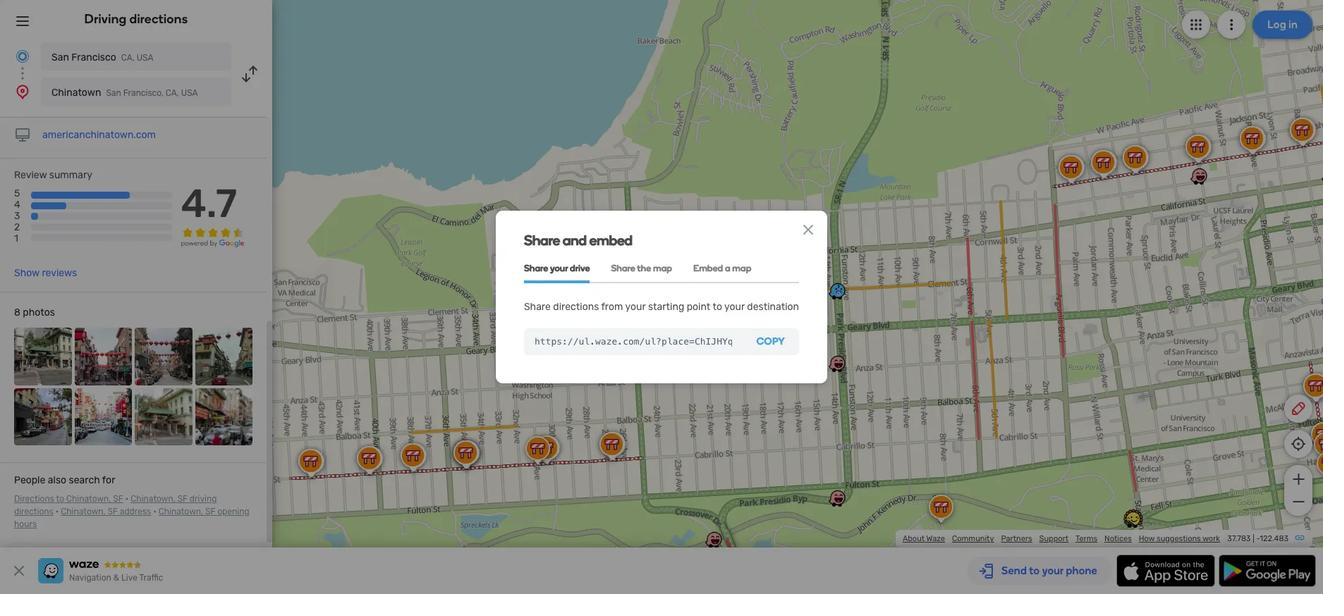 Task type: vqa. For each thing, say whether or not it's contained in the screenshot.
'americanchinatown.com'
yes



Task type: describe. For each thing, give the bounding box(es) containing it.
directions inside chinatown, sf driving directions
[[14, 507, 53, 517]]

directions for share
[[554, 301, 599, 313]]

usa inside san francisco ca, usa
[[137, 53, 153, 63]]

3
[[14, 211, 20, 223]]

link image
[[1295, 533, 1306, 544]]

sf for driving
[[178, 495, 188, 505]]

computer image
[[14, 127, 31, 144]]

americanchinatown.com
[[42, 129, 156, 141]]

1
[[14, 233, 18, 245]]

share your drive link
[[524, 255, 590, 284]]

people also search for
[[14, 475, 115, 487]]

zoom out image
[[1290, 494, 1308, 511]]

chinatown, for chinatown, sf driving directions
[[131, 495, 176, 505]]

x image
[[11, 563, 28, 580]]

ca, inside chinatown san francisco, ca, usa
[[166, 88, 179, 98]]

4.7
[[181, 181, 237, 227]]

reviews
[[42, 268, 77, 280]]

image 5 of chinatown, sf image
[[14, 389, 72, 446]]

show
[[14, 268, 40, 280]]

point
[[687, 301, 711, 313]]

share the map link
[[611, 255, 673, 284]]

image 1 of chinatown, sf image
[[14, 328, 72, 386]]

0 horizontal spatial san
[[52, 52, 69, 64]]

37.783 | -122.483
[[1228, 535, 1289, 544]]

driving
[[190, 495, 217, 505]]

embed
[[694, 263, 724, 274]]

5 4 3 2 1
[[14, 188, 20, 245]]

map for embed a map
[[733, 263, 752, 274]]

drive
[[570, 263, 590, 274]]

share for share the map
[[611, 263, 636, 274]]

suggestions
[[1157, 535, 1202, 544]]

directions to chinatown, sf link
[[14, 495, 123, 505]]

chinatown san francisco, ca, usa
[[52, 87, 198, 99]]

2 horizontal spatial your
[[725, 301, 745, 313]]

chinatown, sf driving directions
[[14, 495, 217, 517]]

0 vertical spatial to
[[713, 301, 723, 313]]

embed a map link
[[694, 255, 752, 284]]

how
[[1140, 535, 1156, 544]]

about waze community partners support terms notices how suggestions work
[[903, 535, 1221, 544]]

zoom in image
[[1290, 471, 1308, 488]]

share for share directions from your starting point to your destination
[[524, 301, 551, 313]]

chinatown, sf driving directions link
[[14, 495, 217, 517]]

starting
[[649, 301, 685, 313]]

0 horizontal spatial to
[[56, 495, 64, 505]]

&
[[113, 574, 119, 584]]

share for share and embed
[[524, 232, 560, 249]]

chinatown, sf address
[[61, 507, 151, 517]]

search
[[69, 475, 100, 487]]

8
[[14, 307, 20, 319]]

embed a map
[[694, 263, 752, 274]]

chinatown, for chinatown, sf opening hours
[[159, 507, 203, 517]]

francisco,
[[123, 88, 164, 98]]

summary
[[49, 169, 92, 181]]

share for share your drive
[[524, 263, 549, 274]]

4
[[14, 199, 20, 211]]

directions
[[14, 495, 54, 505]]

partners
[[1002, 535, 1033, 544]]

people
[[14, 475, 45, 487]]

review
[[14, 169, 47, 181]]

sf for opening
[[205, 507, 215, 517]]

share and embed
[[524, 232, 633, 249]]

americanchinatown.com link
[[42, 129, 156, 141]]

community link
[[953, 535, 995, 544]]

chinatown, down search
[[66, 495, 111, 505]]

traffic
[[139, 574, 163, 584]]

notices link
[[1105, 535, 1133, 544]]

5
[[14, 188, 20, 200]]

location image
[[14, 83, 31, 100]]

opening
[[218, 507, 250, 517]]

chinatown, for chinatown, sf address
[[61, 507, 106, 517]]

image 6 of chinatown, sf image
[[74, 389, 132, 446]]

live
[[121, 574, 138, 584]]



Task type: locate. For each thing, give the bounding box(es) containing it.
share down share your drive link
[[524, 301, 551, 313]]

ca,
[[121, 53, 135, 63], [166, 88, 179, 98]]

chinatown,
[[66, 495, 111, 505], [131, 495, 176, 505], [61, 507, 106, 517], [159, 507, 203, 517]]

0 vertical spatial san
[[52, 52, 69, 64]]

partners link
[[1002, 535, 1033, 544]]

to down "also"
[[56, 495, 64, 505]]

pencil image
[[1291, 401, 1308, 418]]

chinatown, sf address link
[[61, 507, 151, 517]]

image 7 of chinatown, sf image
[[135, 389, 192, 446]]

image 4 of chinatown, sf image
[[195, 328, 253, 386]]

terms
[[1076, 535, 1098, 544]]

0 horizontal spatial usa
[[137, 53, 153, 63]]

map right a
[[733, 263, 752, 274]]

san left francisco,
[[106, 88, 121, 98]]

share directions from your starting point to your destination
[[524, 301, 800, 313]]

embed
[[590, 232, 633, 249]]

san
[[52, 52, 69, 64], [106, 88, 121, 98]]

your right point
[[725, 301, 745, 313]]

your left drive
[[551, 263, 568, 274]]

for
[[102, 475, 115, 487]]

the
[[638, 263, 652, 274]]

usa up francisco,
[[137, 53, 153, 63]]

chinatown, down directions to chinatown, sf link
[[61, 507, 106, 517]]

photos
[[23, 307, 55, 319]]

37.783
[[1228, 535, 1252, 544]]

support link
[[1040, 535, 1069, 544]]

your
[[551, 263, 568, 274], [626, 301, 646, 313], [725, 301, 745, 313]]

directions to chinatown, sf
[[14, 495, 123, 505]]

1 horizontal spatial usa
[[181, 88, 198, 98]]

image 8 of chinatown, sf image
[[195, 389, 253, 446]]

image 2 of chinatown, sf image
[[74, 328, 132, 386]]

map right the
[[653, 263, 673, 274]]

san inside chinatown san francisco, ca, usa
[[106, 88, 121, 98]]

address
[[120, 507, 151, 517]]

0 horizontal spatial map
[[653, 263, 673, 274]]

review summary
[[14, 169, 92, 181]]

1 vertical spatial directions
[[554, 301, 599, 313]]

2 map from the left
[[733, 263, 752, 274]]

0 horizontal spatial your
[[551, 263, 568, 274]]

to
[[713, 301, 723, 313], [56, 495, 64, 505]]

about waze link
[[903, 535, 946, 544]]

ca, right the francisco
[[121, 53, 135, 63]]

x image
[[800, 222, 817, 239]]

and
[[563, 232, 587, 249]]

map for share the map
[[653, 263, 673, 274]]

sf
[[113, 495, 123, 505], [178, 495, 188, 505], [108, 507, 118, 517], [205, 507, 215, 517]]

chinatown, inside chinatown, sf driving directions
[[131, 495, 176, 505]]

directions left from
[[554, 301, 599, 313]]

copy button
[[743, 329, 800, 356]]

2 vertical spatial directions
[[14, 507, 53, 517]]

0 horizontal spatial directions
[[14, 507, 53, 517]]

2
[[14, 222, 20, 234]]

chinatown, down driving
[[159, 507, 203, 517]]

hours
[[14, 520, 37, 530]]

1 horizontal spatial map
[[733, 263, 752, 274]]

1 horizontal spatial directions
[[130, 11, 188, 27]]

1 horizontal spatial to
[[713, 301, 723, 313]]

waze
[[927, 535, 946, 544]]

0 horizontal spatial ca,
[[121, 53, 135, 63]]

map
[[653, 263, 673, 274], [733, 263, 752, 274]]

san francisco ca, usa
[[52, 52, 153, 64]]

1 horizontal spatial your
[[626, 301, 646, 313]]

sf for address
[[108, 507, 118, 517]]

directions
[[130, 11, 188, 27], [554, 301, 599, 313], [14, 507, 53, 517]]

about
[[903, 535, 925, 544]]

notices
[[1105, 535, 1133, 544]]

1 horizontal spatial san
[[106, 88, 121, 98]]

sf inside 'chinatown, sf opening hours'
[[205, 507, 215, 517]]

directions for driving
[[130, 11, 188, 27]]

share the map
[[611, 263, 673, 274]]

terms link
[[1076, 535, 1098, 544]]

current location image
[[14, 48, 31, 65]]

0 vertical spatial directions
[[130, 11, 188, 27]]

a
[[725, 263, 731, 274]]

sf inside chinatown, sf driving directions
[[178, 495, 188, 505]]

community
[[953, 535, 995, 544]]

None field
[[524, 329, 743, 356]]

directions down 'directions'
[[14, 507, 53, 517]]

share left the
[[611, 263, 636, 274]]

1 map from the left
[[653, 263, 673, 274]]

usa inside chinatown san francisco, ca, usa
[[181, 88, 198, 98]]

map inside the 'share the map' link
[[653, 263, 673, 274]]

support
[[1040, 535, 1069, 544]]

-
[[1257, 535, 1261, 544]]

work
[[1203, 535, 1221, 544]]

1 vertical spatial to
[[56, 495, 64, 505]]

driving
[[84, 11, 127, 27]]

ca, inside san francisco ca, usa
[[121, 53, 135, 63]]

ca, right francisco,
[[166, 88, 179, 98]]

also
[[48, 475, 66, 487]]

francisco
[[72, 52, 116, 64]]

0 vertical spatial ca,
[[121, 53, 135, 63]]

1 vertical spatial san
[[106, 88, 121, 98]]

8 photos
[[14, 307, 55, 319]]

chinatown
[[52, 87, 101, 99]]

chinatown, up address
[[131, 495, 176, 505]]

share up share your drive
[[524, 232, 560, 249]]

map inside embed a map link
[[733, 263, 752, 274]]

show reviews
[[14, 268, 77, 280]]

navigation & live traffic
[[69, 574, 163, 584]]

destination
[[748, 301, 800, 313]]

usa right francisco,
[[181, 88, 198, 98]]

navigation
[[69, 574, 111, 584]]

|
[[1254, 535, 1255, 544]]

chinatown, inside 'chinatown, sf opening hours'
[[159, 507, 203, 517]]

chinatown, sf opening hours link
[[14, 507, 250, 530]]

1 vertical spatial usa
[[181, 88, 198, 98]]

share
[[524, 232, 560, 249], [524, 263, 549, 274], [611, 263, 636, 274], [524, 301, 551, 313]]

san left the francisco
[[52, 52, 69, 64]]

chinatown, sf opening hours
[[14, 507, 250, 530]]

directions right driving
[[130, 11, 188, 27]]

0 vertical spatial usa
[[137, 53, 153, 63]]

2 horizontal spatial directions
[[554, 301, 599, 313]]

1 vertical spatial ca,
[[166, 88, 179, 98]]

your right from
[[626, 301, 646, 313]]

to right point
[[713, 301, 723, 313]]

share your drive
[[524, 263, 590, 274]]

122.483
[[1261, 535, 1289, 544]]

driving directions
[[84, 11, 188, 27]]

from
[[602, 301, 624, 313]]

share left drive
[[524, 263, 549, 274]]

image 3 of chinatown, sf image
[[135, 328, 192, 386]]

copy
[[757, 336, 786, 348]]

usa
[[137, 53, 153, 63], [181, 88, 198, 98]]

1 horizontal spatial ca,
[[166, 88, 179, 98]]

how suggestions work link
[[1140, 535, 1221, 544]]



